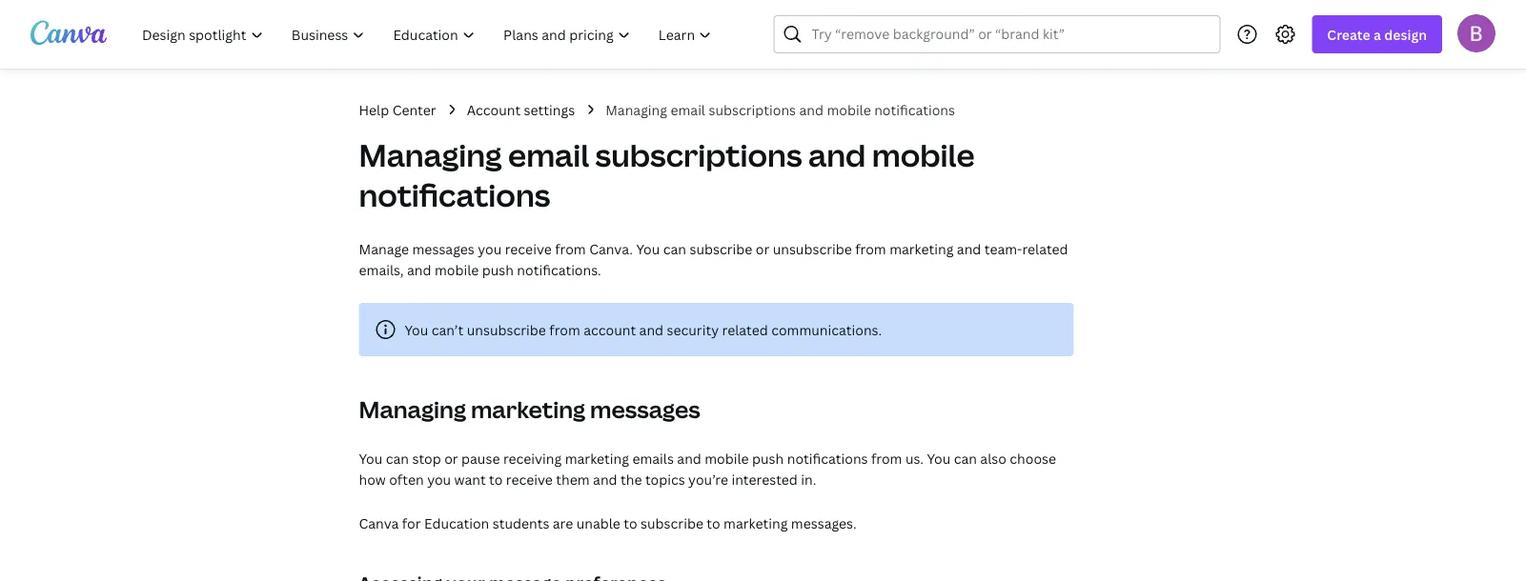 Task type: locate. For each thing, give the bounding box(es) containing it.
1 vertical spatial subscriptions
[[596, 134, 802, 176]]

0 vertical spatial messages
[[412, 240, 475, 258]]

unsubscribe right can't
[[467, 321, 546, 339]]

push left notifications.
[[482, 261, 514, 279]]

0 vertical spatial subscriptions
[[709, 101, 796, 119]]

0 vertical spatial managing
[[606, 101, 668, 119]]

subscribe up security
[[690, 240, 753, 258]]

to
[[489, 471, 503, 489], [624, 514, 638, 533], [707, 514, 721, 533]]

students
[[493, 514, 550, 533]]

you
[[636, 240, 660, 258], [405, 321, 428, 339], [359, 450, 383, 468], [927, 450, 951, 468]]

1 horizontal spatial can
[[663, 240, 687, 258]]

0 horizontal spatial notifications
[[359, 175, 550, 216]]

push up interested
[[752, 450, 784, 468]]

manage
[[359, 240, 409, 258]]

can up often
[[386, 450, 409, 468]]

receive
[[505, 240, 552, 258], [506, 471, 553, 489]]

1 vertical spatial or
[[445, 450, 458, 468]]

managing for pause
[[359, 394, 466, 425]]

receive inside you can stop or pause receiving marketing emails and mobile push notifications from us. you can also choose how often you want to receive them and the topics you're interested in.
[[506, 471, 553, 489]]

subscribe
[[690, 240, 753, 258], [641, 514, 704, 533]]

1 horizontal spatial email
[[671, 101, 706, 119]]

or inside you can stop or pause receiving marketing emails and mobile push notifications from us. you can also choose how often you want to receive them and the topics you're interested in.
[[445, 450, 458, 468]]

how
[[359, 471, 386, 489]]

managing down center
[[359, 134, 502, 176]]

marketing
[[890, 240, 954, 258], [471, 394, 586, 425], [565, 450, 629, 468], [724, 514, 788, 533]]

0 horizontal spatial email
[[508, 134, 589, 176]]

0 vertical spatial email
[[671, 101, 706, 119]]

1 horizontal spatial unsubscribe
[[773, 240, 852, 258]]

canva for education students are unable to subscribe to marketing messages.
[[359, 514, 857, 533]]

to right want
[[489, 471, 503, 489]]

0 vertical spatial subscribe
[[690, 240, 753, 258]]

want
[[454, 471, 486, 489]]

unsubscribe
[[773, 240, 852, 258], [467, 321, 546, 339]]

design
[[1385, 25, 1428, 43]]

0 vertical spatial you
[[478, 240, 502, 258]]

can
[[663, 240, 687, 258], [386, 450, 409, 468], [954, 450, 977, 468]]

0 vertical spatial notifications
[[875, 101, 956, 119]]

0 horizontal spatial messages
[[412, 240, 475, 258]]

receiving
[[503, 450, 562, 468]]

0 vertical spatial unsubscribe
[[773, 240, 852, 258]]

or
[[756, 240, 770, 258], [445, 450, 458, 468]]

1 vertical spatial messages
[[590, 394, 701, 425]]

notifications
[[875, 101, 956, 119], [359, 175, 550, 216], [787, 450, 868, 468]]

create
[[1328, 25, 1371, 43]]

interested
[[732, 471, 798, 489]]

1 horizontal spatial related
[[1023, 240, 1069, 258]]

pause
[[462, 450, 500, 468]]

messages.
[[791, 514, 857, 533]]

marketing up receiving
[[471, 394, 586, 425]]

you right us.
[[927, 450, 951, 468]]

1 vertical spatial unsubscribe
[[467, 321, 546, 339]]

managing up stop
[[359, 394, 466, 425]]

or inside manage messages you receive from canva. you can subscribe or unsubscribe from marketing and team-related emails, and mobile push notifications.
[[756, 240, 770, 258]]

you
[[478, 240, 502, 258], [427, 471, 451, 489]]

0 horizontal spatial push
[[482, 261, 514, 279]]

managing
[[606, 101, 668, 119], [359, 134, 502, 176], [359, 394, 466, 425]]

can left "also"
[[954, 450, 977, 468]]

you up how
[[359, 450, 383, 468]]

emails
[[633, 450, 674, 468]]

1 vertical spatial managing
[[359, 134, 502, 176]]

mobile inside you can stop or pause receiving marketing emails and mobile push notifications from us. you can also choose how often you want to receive them and the topics you're interested in.
[[705, 450, 749, 468]]

1 vertical spatial notifications
[[359, 175, 550, 216]]

manage messages you receive from canva. you can subscribe or unsubscribe from marketing and team-related emails, and mobile push notifications.
[[359, 240, 1069, 279]]

1 horizontal spatial or
[[756, 240, 770, 258]]

1 vertical spatial you
[[427, 471, 451, 489]]

can right canva.
[[663, 240, 687, 258]]

help center
[[359, 101, 436, 119]]

receive down receiving
[[506, 471, 553, 489]]

0 horizontal spatial you
[[427, 471, 451, 489]]

2 vertical spatial managing
[[359, 394, 466, 425]]

Try "remove background" or "brand kit" search field
[[812, 16, 1209, 52]]

messages right 'manage'
[[412, 240, 475, 258]]

managing right settings
[[606, 101, 668, 119]]

unsubscribe up communications.
[[773, 240, 852, 258]]

you can stop or pause receiving marketing emails and mobile push notifications from us. you can also choose how often you want to receive them and the topics you're interested in.
[[359, 450, 1057, 489]]

push inside you can stop or pause receiving marketing emails and mobile push notifications from us. you can also choose how often you want to receive them and the topics you're interested in.
[[752, 450, 784, 468]]

marketing left team- at the right of the page
[[890, 240, 954, 258]]

1 vertical spatial push
[[752, 450, 784, 468]]

settings
[[524, 101, 575, 119]]

from left account
[[550, 321, 581, 339]]

to right unable
[[624, 514, 638, 533]]

push inside manage messages you receive from canva. you can subscribe or unsubscribe from marketing and team-related emails, and mobile push notifications.
[[482, 261, 514, 279]]

0 vertical spatial related
[[1023, 240, 1069, 258]]

subscribe down topics
[[641, 514, 704, 533]]

receive inside manage messages you receive from canva. you can subscribe or unsubscribe from marketing and team-related emails, and mobile push notifications.
[[505, 240, 552, 258]]

can inside manage messages you receive from canva. you can subscribe or unsubscribe from marketing and team-related emails, and mobile push notifications.
[[663, 240, 687, 258]]

1 horizontal spatial to
[[624, 514, 638, 533]]

subscriptions
[[709, 101, 796, 119], [596, 134, 802, 176]]

you right canva.
[[636, 240, 660, 258]]

can't
[[432, 321, 464, 339]]

from left us.
[[872, 450, 903, 468]]

from up communications.
[[856, 240, 887, 258]]

0 horizontal spatial or
[[445, 450, 458, 468]]

messages
[[412, 240, 475, 258], [590, 394, 701, 425]]

0 horizontal spatial related
[[722, 321, 768, 339]]

1 vertical spatial managing email subscriptions and mobile notifications
[[359, 134, 975, 216]]

1 horizontal spatial you
[[478, 240, 502, 258]]

from
[[555, 240, 586, 258], [856, 240, 887, 258], [550, 321, 581, 339], [872, 450, 903, 468]]

0 horizontal spatial to
[[489, 471, 503, 489]]

us.
[[906, 450, 924, 468]]

managing email subscriptions and mobile notifications
[[606, 101, 956, 119], [359, 134, 975, 216]]

0 vertical spatial receive
[[505, 240, 552, 258]]

messages up "emails"
[[590, 394, 701, 425]]

1 horizontal spatial messages
[[590, 394, 701, 425]]

mobile
[[827, 101, 871, 119], [872, 134, 975, 176], [435, 261, 479, 279], [705, 450, 749, 468]]

account
[[467, 101, 521, 119]]

often
[[389, 471, 424, 489]]

receive up notifications.
[[505, 240, 552, 258]]

to down you're
[[707, 514, 721, 533]]

from up notifications.
[[555, 240, 586, 258]]

create a design button
[[1312, 15, 1443, 53]]

0 vertical spatial push
[[482, 261, 514, 279]]

and
[[800, 101, 824, 119], [809, 134, 866, 176], [957, 240, 982, 258], [407, 261, 431, 279], [639, 321, 664, 339], [677, 450, 702, 468], [593, 471, 618, 489]]

1 horizontal spatial push
[[752, 450, 784, 468]]

1 vertical spatial receive
[[506, 471, 553, 489]]

in.
[[801, 471, 817, 489]]

2 horizontal spatial to
[[707, 514, 721, 533]]

0 vertical spatial or
[[756, 240, 770, 258]]

0 horizontal spatial unsubscribe
[[467, 321, 546, 339]]

1 horizontal spatial notifications
[[787, 450, 868, 468]]

center
[[393, 101, 436, 119]]

email
[[671, 101, 706, 119], [508, 134, 589, 176]]

1 vertical spatial email
[[508, 134, 589, 176]]

push
[[482, 261, 514, 279], [752, 450, 784, 468]]

marketing up them
[[565, 450, 629, 468]]

managing inside managing email subscriptions and mobile notifications
[[359, 134, 502, 176]]

2 vertical spatial notifications
[[787, 450, 868, 468]]

related
[[1023, 240, 1069, 258], [722, 321, 768, 339]]

you're
[[689, 471, 729, 489]]

education
[[424, 514, 489, 533]]



Task type: vqa. For each thing, say whether or not it's contained in the screenshot.
the Fashion Logo
no



Task type: describe. For each thing, give the bounding box(es) containing it.
emails,
[[359, 261, 404, 279]]

stop
[[412, 450, 441, 468]]

canva.
[[589, 240, 633, 258]]

1 vertical spatial subscribe
[[641, 514, 704, 533]]

you can't unsubscribe from account and security related communications.
[[405, 321, 882, 339]]

mobile inside manage messages you receive from canva. you can subscribe or unsubscribe from marketing and team-related emails, and mobile push notifications.
[[435, 261, 479, 279]]

a
[[1374, 25, 1382, 43]]

0 vertical spatial managing email subscriptions and mobile notifications
[[606, 101, 956, 119]]

marketing down interested
[[724, 514, 788, 533]]

help
[[359, 101, 389, 119]]

managing email subscriptions and mobile notifications link
[[606, 99, 956, 120]]

bob builder image
[[1458, 14, 1496, 52]]

also
[[981, 450, 1007, 468]]

help center link
[[359, 99, 436, 120]]

subscriptions inside managing email subscriptions and mobile notifications link
[[709, 101, 796, 119]]

team-
[[985, 240, 1023, 258]]

you inside you can stop or pause receiving marketing emails and mobile push notifications from us. you can also choose how often you want to receive them and the topics you're interested in.
[[427, 471, 451, 489]]

for
[[402, 514, 421, 533]]

0 horizontal spatial can
[[386, 450, 409, 468]]

managing marketing messages
[[359, 394, 701, 425]]

you inside manage messages you receive from canva. you can subscribe or unsubscribe from marketing and team-related emails, and mobile push notifications.
[[636, 240, 660, 258]]

the
[[621, 471, 642, 489]]

from inside you can stop or pause receiving marketing emails and mobile push notifications from us. you can also choose how often you want to receive them and the topics you're interested in.
[[872, 450, 903, 468]]

security
[[667, 321, 719, 339]]

you inside manage messages you receive from canva. you can subscribe or unsubscribe from marketing and team-related emails, and mobile push notifications.
[[478, 240, 502, 258]]

unsubscribe inside manage messages you receive from canva. you can subscribe or unsubscribe from marketing and team-related emails, and mobile push notifications.
[[773, 240, 852, 258]]

topics
[[645, 471, 685, 489]]

communications.
[[772, 321, 882, 339]]

messages inside manage messages you receive from canva. you can subscribe or unsubscribe from marketing and team-related emails, and mobile push notifications.
[[412, 240, 475, 258]]

are
[[553, 514, 573, 533]]

create a design
[[1328, 25, 1428, 43]]

notifications.
[[517, 261, 601, 279]]

marketing inside you can stop or pause receiving marketing emails and mobile push notifications from us. you can also choose how often you want to receive them and the topics you're interested in.
[[565, 450, 629, 468]]

1 vertical spatial related
[[722, 321, 768, 339]]

2 horizontal spatial notifications
[[875, 101, 956, 119]]

marketing inside manage messages you receive from canva. you can subscribe or unsubscribe from marketing and team-related emails, and mobile push notifications.
[[890, 240, 954, 258]]

them
[[556, 471, 590, 489]]

unable
[[577, 514, 621, 533]]

account
[[584, 321, 636, 339]]

top level navigation element
[[130, 15, 728, 53]]

notifications inside you can stop or pause receiving marketing emails and mobile push notifications from us. you can also choose how often you want to receive them and the topics you're interested in.
[[787, 450, 868, 468]]

canva
[[359, 514, 399, 533]]

to inside you can stop or pause receiving marketing emails and mobile push notifications from us. you can also choose how often you want to receive them and the topics you're interested in.
[[489, 471, 503, 489]]

subscribe inside manage messages you receive from canva. you can subscribe or unsubscribe from marketing and team-related emails, and mobile push notifications.
[[690, 240, 753, 258]]

choose
[[1010, 450, 1057, 468]]

related inside manage messages you receive from canva. you can subscribe or unsubscribe from marketing and team-related emails, and mobile push notifications.
[[1023, 240, 1069, 258]]

you left can't
[[405, 321, 428, 339]]

2 horizontal spatial can
[[954, 450, 977, 468]]

account settings link
[[467, 99, 575, 120]]

account settings
[[467, 101, 575, 119]]

managing for from
[[359, 134, 502, 176]]



